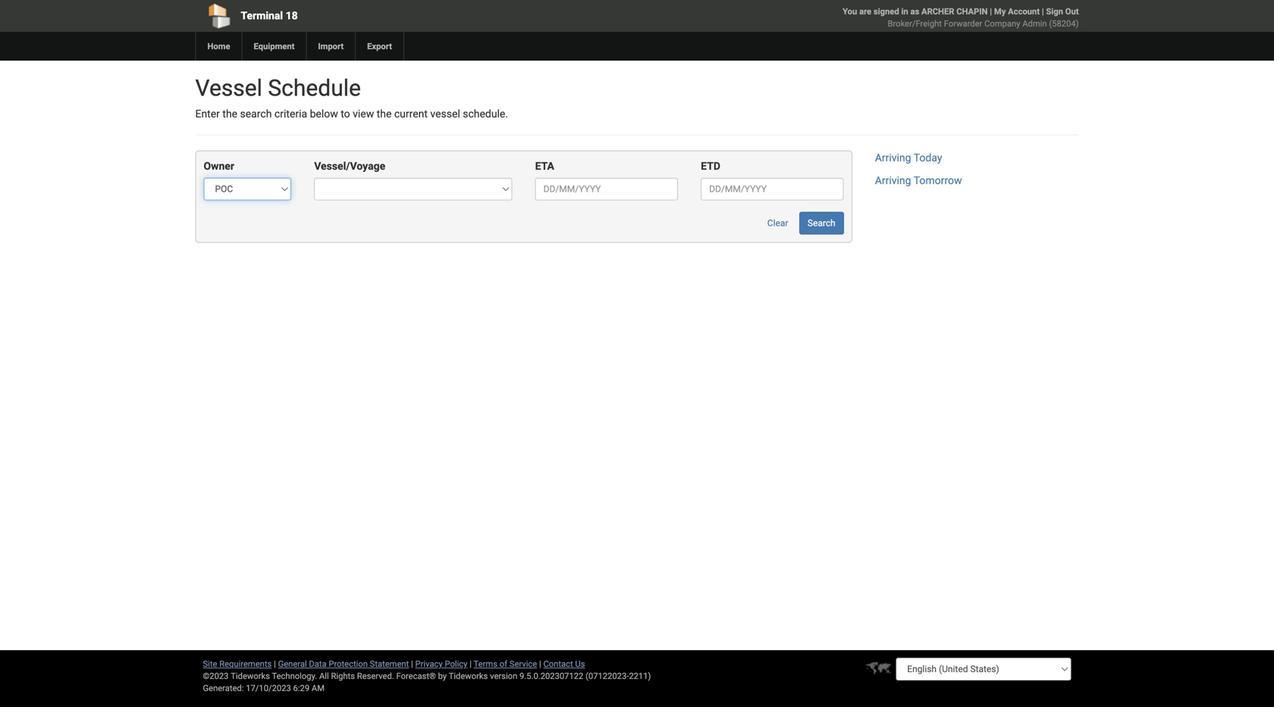 Task type: describe. For each thing, give the bounding box(es) containing it.
9.5.0.202307122
[[520, 672, 584, 682]]

clear button
[[759, 212, 797, 235]]

schedule.
[[463, 108, 508, 120]]

search
[[240, 108, 272, 120]]

signed
[[874, 6, 899, 16]]

reserved.
[[357, 672, 394, 682]]

out
[[1066, 6, 1079, 16]]

home link
[[195, 32, 242, 61]]

statement
[[370, 660, 409, 669]]

equipment link
[[242, 32, 306, 61]]

import
[[318, 41, 344, 51]]

| up the 9.5.0.202307122
[[539, 660, 541, 669]]

version
[[490, 672, 518, 682]]

import link
[[306, 32, 355, 61]]

archer
[[922, 6, 955, 16]]

arriving for arriving tomorrow
[[875, 174, 911, 187]]

17/10/2023
[[246, 684, 291, 694]]

(07122023-
[[586, 672, 629, 682]]

you
[[843, 6, 857, 16]]

| up tideworks
[[470, 660, 472, 669]]

arriving for arriving today
[[875, 152, 911, 164]]

all
[[319, 672, 329, 682]]

equipment
[[254, 41, 295, 51]]

account
[[1008, 6, 1040, 16]]

company
[[985, 19, 1021, 28]]

6:29
[[293, 684, 310, 694]]

tomorrow
[[914, 174, 962, 187]]

| up forecast®
[[411, 660, 413, 669]]

search
[[808, 218, 836, 229]]

site requirements | general data protection statement | privacy policy | terms of service | contact us ©2023 tideworks technology. all rights reserved. forecast® by tideworks version 9.5.0.202307122 (07122023-2211) generated: 17/10/2023 6:29 am
[[203, 660, 651, 694]]

18
[[286, 9, 298, 22]]

home
[[207, 41, 230, 51]]

owner
[[204, 160, 234, 173]]

arriving today link
[[875, 152, 942, 164]]

today
[[914, 152, 942, 164]]

broker/freight
[[888, 19, 942, 28]]

| left general
[[274, 660, 276, 669]]

chapin
[[957, 6, 988, 16]]

site requirements link
[[203, 660, 272, 669]]

arriving tomorrow link
[[875, 174, 962, 187]]

privacy policy link
[[415, 660, 468, 669]]

arriving tomorrow
[[875, 174, 962, 187]]

sign out link
[[1046, 6, 1079, 16]]

service
[[510, 660, 537, 669]]

criteria
[[275, 108, 307, 120]]

admin
[[1023, 19, 1047, 28]]

contact
[[544, 660, 573, 669]]

technology.
[[272, 672, 317, 682]]

arriving today
[[875, 152, 942, 164]]



Task type: vqa. For each thing, say whether or not it's contained in the screenshot.
ARRIVING to the top
yes



Task type: locate. For each thing, give the bounding box(es) containing it.
terminal 18 link
[[195, 0, 550, 32]]

enter
[[195, 108, 220, 120]]

arriving
[[875, 152, 911, 164], [875, 174, 911, 187]]

current
[[394, 108, 428, 120]]

vessel
[[195, 75, 262, 102]]

ETD text field
[[701, 178, 844, 201]]

am
[[312, 684, 325, 694]]

sign
[[1046, 6, 1064, 16]]

vessel schedule enter the search criteria below to view the current vessel schedule.
[[195, 75, 508, 120]]

2211)
[[629, 672, 651, 682]]

1 horizontal spatial the
[[377, 108, 392, 120]]

terminal
[[241, 9, 283, 22]]

eta
[[535, 160, 554, 173]]

| left my on the right top of the page
[[990, 6, 992, 16]]

export link
[[355, 32, 404, 61]]

rights
[[331, 672, 355, 682]]

us
[[575, 660, 585, 669]]

arriving down arriving today
[[875, 174, 911, 187]]

generated:
[[203, 684, 244, 694]]

the right view
[[377, 108, 392, 120]]

etd
[[701, 160, 721, 173]]

my account link
[[994, 6, 1040, 16]]

you are signed in as archer chapin | my account | sign out broker/freight forwarder company admin (58204)
[[843, 6, 1079, 28]]

export
[[367, 41, 392, 51]]

below
[[310, 108, 338, 120]]

1 the from the left
[[223, 108, 238, 120]]

tideworks
[[449, 672, 488, 682]]

by
[[438, 672, 447, 682]]

requirements
[[219, 660, 272, 669]]

general
[[278, 660, 307, 669]]

to
[[341, 108, 350, 120]]

0 vertical spatial arriving
[[875, 152, 911, 164]]

general data protection statement link
[[278, 660, 409, 669]]

site
[[203, 660, 217, 669]]

|
[[990, 6, 992, 16], [1042, 6, 1044, 16], [274, 660, 276, 669], [411, 660, 413, 669], [470, 660, 472, 669], [539, 660, 541, 669]]

policy
[[445, 660, 468, 669]]

in
[[902, 6, 909, 16]]

terms of service link
[[474, 660, 537, 669]]

contact us link
[[544, 660, 585, 669]]

terminal 18
[[241, 9, 298, 22]]

0 horizontal spatial the
[[223, 108, 238, 120]]

data
[[309, 660, 327, 669]]

the
[[223, 108, 238, 120], [377, 108, 392, 120]]

clear
[[768, 218, 789, 229]]

©2023 tideworks
[[203, 672, 270, 682]]

as
[[911, 6, 920, 16]]

my
[[994, 6, 1006, 16]]

terms
[[474, 660, 498, 669]]

| left sign
[[1042, 6, 1044, 16]]

1 vertical spatial arriving
[[875, 174, 911, 187]]

of
[[500, 660, 508, 669]]

2 the from the left
[[377, 108, 392, 120]]

vessel/voyage
[[314, 160, 386, 173]]

ETA text field
[[535, 178, 678, 201]]

(58204)
[[1049, 19, 1079, 28]]

the right enter
[[223, 108, 238, 120]]

1 arriving from the top
[[875, 152, 911, 164]]

privacy
[[415, 660, 443, 669]]

2 arriving from the top
[[875, 174, 911, 187]]

vessel
[[430, 108, 460, 120]]

forwarder
[[944, 19, 983, 28]]

forecast®
[[396, 672, 436, 682]]

view
[[353, 108, 374, 120]]

protection
[[329, 660, 368, 669]]

schedule
[[268, 75, 361, 102]]

search button
[[800, 212, 844, 235]]

arriving up arriving tomorrow link in the top of the page
[[875, 152, 911, 164]]

are
[[860, 6, 872, 16]]



